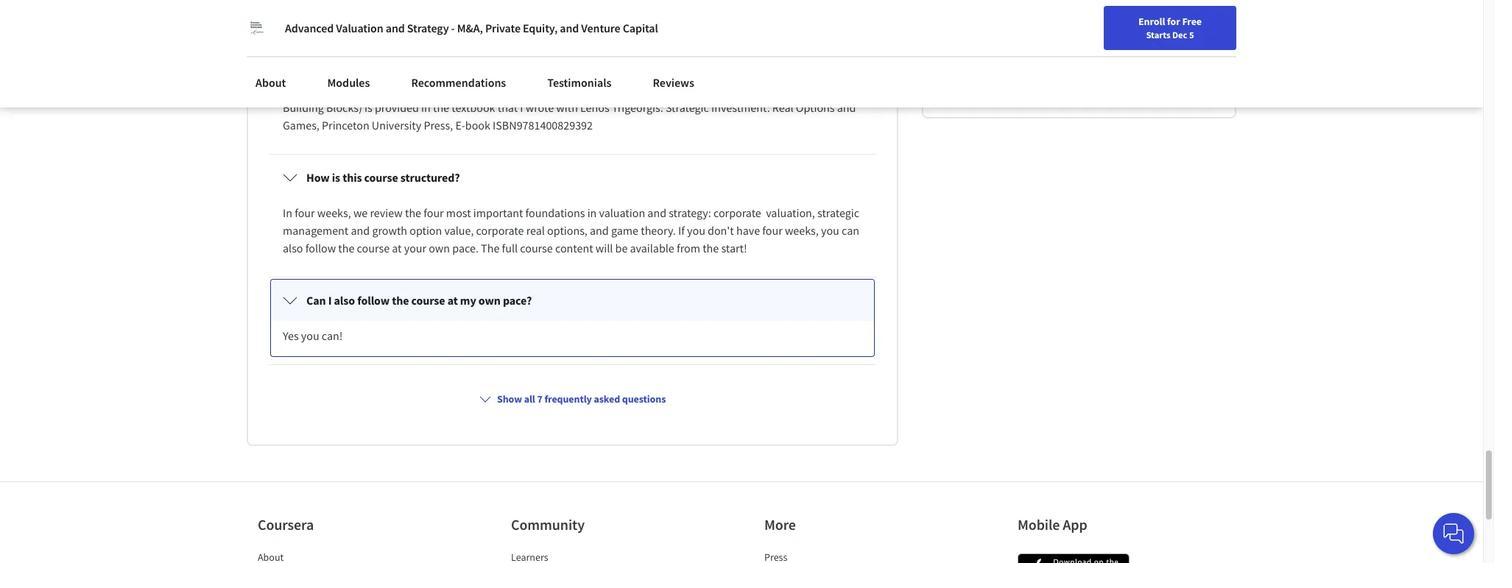 Task type: locate. For each thing, give the bounding box(es) containing it.
this
[[343, 170, 362, 185]]

2 vertical spatial follow
[[357, 293, 390, 308]]

games,
[[283, 118, 320, 133]]

follow up blocks)
[[323, 83, 354, 97]]

corporate down the important
[[476, 223, 524, 238]]

reading
[[628, 83, 666, 97]]

i inside you can follow the mooc without studying additional sources. further reading of the discussed topics, including the building blocks) is provided in the textbook that i wrote with lenos trigeorgis: strategic investment: real options and games, princeton university press, e-book isbn9781400829392
[[520, 100, 523, 115]]

2 horizontal spatial i
[[520, 100, 523, 115]]

course down option
[[411, 293, 445, 308]]

i left consult
[[406, 47, 410, 62]]

1 horizontal spatial is
[[365, 100, 372, 115]]

1 horizontal spatial corporate
[[714, 206, 761, 220]]

starts
[[1146, 29, 1171, 41]]

3 list item from the left
[[764, 550, 890, 563]]

is right blocks)
[[365, 100, 372, 115]]

the inside dropdown button
[[392, 293, 409, 308]]

mooc
[[375, 83, 405, 97]]

own inside in four weeks, we review the four most important foundations in valuation and strategy: corporate  valuation, strategic management and growth option value, corporate real options, and game theory. if you don't have four weeks, you can also follow the course at your own pace. the full course content will be available from the start!
[[429, 241, 450, 256]]

you right if
[[687, 223, 705, 238]]

management
[[283, 223, 349, 238]]

new
[[1117, 17, 1136, 30]]

2 vertical spatial can
[[842, 223, 859, 238]]

0 horizontal spatial you
[[301, 329, 319, 343]]

of
[[668, 83, 678, 97]]

the down don't at the left top
[[703, 241, 719, 256]]

0 vertical spatial also
[[283, 241, 303, 256]]

support
[[465, 47, 506, 62]]

0 horizontal spatial in
[[421, 100, 431, 115]]

the up the press,
[[433, 100, 449, 115]]

1 vertical spatial also
[[334, 293, 355, 308]]

2 horizontal spatial four
[[762, 223, 783, 238]]

corporate up have
[[714, 206, 761, 220]]

the up option
[[405, 206, 421, 220]]

0 vertical spatial can
[[386, 47, 404, 62]]

studying
[[449, 83, 491, 97]]

0 horizontal spatial more
[[764, 516, 796, 534]]

mobile
[[1018, 516, 1060, 534]]

modules
[[327, 75, 370, 90]]

my left the pace?
[[460, 293, 476, 308]]

in
[[421, 100, 431, 115], [587, 206, 597, 220]]

1 vertical spatial your
[[404, 241, 426, 256]]

and right options
[[837, 100, 856, 115]]

0 vertical spatial more
[[941, 50, 973, 69]]

app
[[1063, 516, 1088, 534]]

1 vertical spatial i
[[520, 100, 523, 115]]

course down real
[[520, 241, 553, 256]]

weeks, down valuation,
[[785, 223, 819, 238]]

corporate
[[714, 206, 761, 220], [476, 223, 524, 238]]

1 vertical spatial questions
[[622, 393, 666, 406]]

equity,
[[523, 21, 558, 35]]

you
[[283, 83, 301, 97]]

chat with us image
[[1442, 522, 1466, 546]]

the down management
[[338, 241, 355, 256]]

venture
[[581, 21, 621, 35]]

your down option
[[404, 241, 426, 256]]

all
[[524, 393, 535, 406]]

1 vertical spatial can
[[303, 83, 321, 97]]

in left valuation
[[587, 206, 597, 220]]

questions
[[976, 50, 1037, 69], [622, 393, 666, 406]]

trigeorgis:
[[612, 100, 663, 115]]

you
[[687, 223, 705, 238], [821, 223, 839, 238], [301, 329, 319, 343]]

valuation
[[599, 206, 645, 220]]

1 vertical spatial at
[[448, 293, 458, 308]]

and left strategy
[[386, 21, 405, 35]]

four right have
[[762, 223, 783, 238]]

2 list item from the left
[[511, 550, 636, 563]]

at inside dropdown button
[[448, 293, 458, 308]]

pace.
[[452, 241, 479, 256]]

more for more
[[764, 516, 796, 534]]

own down option
[[429, 241, 450, 256]]

option
[[410, 223, 442, 238]]

four right in
[[295, 206, 315, 220]]

1 list item from the left
[[258, 550, 383, 563]]

1 vertical spatial own
[[479, 293, 501, 308]]

i right that
[[520, 100, 523, 115]]

0 horizontal spatial my
[[460, 293, 476, 308]]

find your new career
[[1074, 17, 1167, 30]]

how is this course structured?
[[306, 170, 460, 185]]

1 vertical spatial in
[[587, 206, 597, 220]]

show all 7 frequently asked questions button
[[474, 386, 672, 413]]

1 horizontal spatial own
[[479, 293, 501, 308]]

english
[[1201, 17, 1237, 31]]

strategy
[[407, 21, 449, 35]]

1 vertical spatial corporate
[[476, 223, 524, 238]]

capital
[[623, 21, 658, 35]]

you down strategic on the right of page
[[821, 223, 839, 238]]

how
[[306, 170, 330, 185]]

my down private
[[508, 47, 524, 62]]

theory.
[[641, 223, 676, 238]]

what
[[306, 47, 333, 62]]

press,
[[424, 118, 453, 133]]

-
[[451, 21, 455, 35]]

None search field
[[210, 9, 563, 39]]

can right literature
[[386, 47, 404, 62]]

in inside you can follow the mooc without studying additional sources. further reading of the discussed topics, including the building blocks) is provided in the textbook that i wrote with lenos trigeorgis: strategic investment: real options and games, princeton university press, e-book isbn9781400829392
[[421, 100, 431, 115]]

show
[[497, 393, 522, 406]]

we
[[353, 206, 368, 220]]

at down growth
[[392, 241, 402, 256]]

list item
[[258, 550, 383, 563], [511, 550, 636, 563], [764, 550, 890, 563]]

0 horizontal spatial your
[[404, 241, 426, 256]]

provided
[[375, 100, 419, 115]]

2 horizontal spatial list item
[[764, 550, 890, 563]]

i right can
[[328, 293, 332, 308]]

weeks, up management
[[317, 206, 351, 220]]

can
[[386, 47, 404, 62], [303, 83, 321, 97], [842, 223, 859, 238]]

at
[[392, 241, 402, 256], [448, 293, 458, 308]]

1 horizontal spatial questions
[[976, 50, 1037, 69]]

0 horizontal spatial at
[[392, 241, 402, 256]]

1 horizontal spatial weeks,
[[785, 223, 819, 238]]

0 vertical spatial follow
[[323, 83, 354, 97]]

also
[[283, 241, 303, 256], [334, 293, 355, 308]]

the down growth
[[392, 293, 409, 308]]

1 horizontal spatial list item
[[511, 550, 636, 563]]

is left this
[[332, 170, 340, 185]]

course down growth
[[357, 241, 390, 256]]

0 horizontal spatial corporate
[[476, 223, 524, 238]]

your
[[1096, 17, 1115, 30], [404, 241, 426, 256]]

my for own
[[460, 293, 476, 308]]

with
[[556, 100, 578, 115]]

enroll for free starts dec 5
[[1139, 15, 1202, 41]]

own left the pace?
[[479, 293, 501, 308]]

course right this
[[364, 170, 398, 185]]

in down without on the left
[[421, 100, 431, 115]]

testimonials link
[[539, 66, 620, 99]]

advanced valuation and strategy - m&a, private equity, and venture capital
[[285, 21, 658, 35]]

own
[[429, 241, 450, 256], [479, 293, 501, 308]]

free
[[1182, 15, 1202, 28]]

and inside you can follow the mooc without studying additional sources. further reading of the discussed topics, including the building blocks) is provided in the textbook that i wrote with lenos trigeorgis: strategic investment: real options and games, princeton university press, e-book isbn9781400829392
[[837, 100, 856, 115]]

7
[[537, 393, 543, 406]]

my
[[508, 47, 524, 62], [460, 293, 476, 308]]

0 horizontal spatial list item
[[258, 550, 383, 563]]

0 horizontal spatial i
[[328, 293, 332, 308]]

can i also follow the course at my own pace? button
[[271, 280, 874, 321]]

your right find
[[1096, 17, 1115, 30]]

will
[[596, 241, 613, 256]]

1 horizontal spatial your
[[1096, 17, 1115, 30]]

the left mooc
[[356, 83, 372, 97]]

1 vertical spatial is
[[332, 170, 340, 185]]

and up theory.
[[648, 206, 667, 220]]

also right can
[[334, 293, 355, 308]]

at down pace.
[[448, 293, 458, 308]]

for
[[1167, 15, 1180, 28]]

follow down management
[[305, 241, 336, 256]]

1 horizontal spatial i
[[406, 47, 410, 62]]

2 horizontal spatial can
[[842, 223, 859, 238]]

also down management
[[283, 241, 303, 256]]

0 vertical spatial in
[[421, 100, 431, 115]]

0 horizontal spatial questions
[[622, 393, 666, 406]]

0 vertical spatial i
[[406, 47, 410, 62]]

also inside in four weeks, we review the four most important foundations in valuation and strategy: corporate  valuation, strategic management and growth option value, corporate real options, and game theory. if you don't have four weeks, you can also follow the course at your own pace. the full course content will be available from the start!
[[283, 241, 303, 256]]

more
[[941, 50, 973, 69], [764, 516, 796, 534]]

1 vertical spatial my
[[460, 293, 476, 308]]

is
[[365, 100, 372, 115], [332, 170, 340, 185]]

asked
[[594, 393, 620, 406]]

and down 'we'
[[351, 223, 370, 238]]

review
[[370, 206, 403, 220]]

0 horizontal spatial is
[[332, 170, 340, 185]]

1 horizontal spatial in
[[587, 206, 597, 220]]

0 vertical spatial my
[[508, 47, 524, 62]]

1 horizontal spatial more
[[941, 50, 973, 69]]

1 vertical spatial more
[[764, 516, 796, 534]]

four up option
[[424, 206, 444, 220]]

without
[[408, 83, 446, 97]]

0 horizontal spatial can
[[303, 83, 321, 97]]

at inside in four weeks, we review the four most important foundations in valuation and strategy: corporate  valuation, strategic management and growth option value, corporate real options, and game theory. if you don't have four weeks, you can also follow the course at your own pace. the full course content will be available from the start!
[[392, 241, 402, 256]]

can down strategic on the right of page
[[842, 223, 859, 238]]

including
[[785, 83, 831, 97]]

find your new career link
[[1067, 15, 1174, 33]]

follow right can
[[357, 293, 390, 308]]

blocks)
[[326, 100, 362, 115]]

you right yes on the bottom
[[301, 329, 319, 343]]

start!
[[721, 241, 747, 256]]

follow inside in four weeks, we review the four most important foundations in valuation and strategy: corporate  valuation, strategic management and growth option value, corporate real options, and game theory. if you don't have four weeks, you can also follow the course at your own pace. the full course content will be available from the start!
[[305, 241, 336, 256]]

recommendations link
[[402, 66, 515, 99]]

0 vertical spatial weeks,
[[317, 206, 351, 220]]

0 horizontal spatial own
[[429, 241, 450, 256]]

1 vertical spatial weeks,
[[785, 223, 819, 238]]

0 vertical spatial own
[[429, 241, 450, 256]]

1 vertical spatial follow
[[305, 241, 336, 256]]

1 horizontal spatial can
[[386, 47, 404, 62]]

1 horizontal spatial at
[[448, 293, 458, 308]]

can!
[[322, 329, 343, 343]]

my for studies?
[[508, 47, 524, 62]]

0 horizontal spatial also
[[283, 241, 303, 256]]

questions inside dropdown button
[[622, 393, 666, 406]]

0 vertical spatial at
[[392, 241, 402, 256]]

also inside dropdown button
[[334, 293, 355, 308]]

dec
[[1172, 29, 1188, 41]]

list item for community
[[511, 550, 636, 563]]

full
[[502, 241, 518, 256]]

0 vertical spatial is
[[365, 100, 372, 115]]

growth
[[372, 223, 407, 238]]

studies?
[[526, 47, 569, 62]]

1 horizontal spatial you
[[687, 223, 705, 238]]

can up building
[[303, 83, 321, 97]]

1 horizontal spatial my
[[508, 47, 524, 62]]

four
[[295, 206, 315, 220], [424, 206, 444, 220], [762, 223, 783, 238]]

1 horizontal spatial also
[[334, 293, 355, 308]]

list item for more
[[764, 550, 890, 563]]



Task type: vqa. For each thing, say whether or not it's contained in the screenshot.
Download on the App Store image
yes



Task type: describe. For each thing, give the bounding box(es) containing it.
follow inside dropdown button
[[357, 293, 390, 308]]

1 horizontal spatial four
[[424, 206, 444, 220]]

coursera
[[258, 516, 314, 534]]

pace?
[[503, 293, 532, 308]]

e-
[[455, 118, 465, 133]]

in inside in four weeks, we review the four most important foundations in valuation and strategy: corporate  valuation, strategic management and growth option value, corporate real options, and game theory. if you don't have four weeks, you can also follow the course at your own pace. the full course content will be available from the start!
[[587, 206, 597, 220]]

0 horizontal spatial weeks,
[[317, 206, 351, 220]]

can
[[306, 293, 326, 308]]

to
[[452, 47, 463, 62]]

advanced
[[285, 21, 334, 35]]

what literature can i consult to support my studies?
[[306, 47, 569, 62]]

have
[[736, 223, 760, 238]]

that
[[498, 100, 518, 115]]

0 vertical spatial corporate
[[714, 206, 761, 220]]

additional
[[494, 83, 544, 97]]

options
[[796, 100, 835, 115]]

book
[[465, 118, 490, 133]]

how is this course structured? button
[[271, 157, 874, 198]]

can inside dropdown button
[[386, 47, 404, 62]]

valuation
[[336, 21, 383, 35]]

follow inside you can follow the mooc without studying additional sources. further reading of the discussed topics, including the building blocks) is provided in the textbook that i wrote with lenos trigeorgis: strategic investment: real options and games, princeton university press, e-book isbn9781400829392
[[323, 83, 354, 97]]

valuation,
[[766, 206, 815, 220]]

5
[[1189, 29, 1194, 41]]

investment:
[[711, 100, 770, 115]]

content
[[555, 241, 593, 256]]

university
[[372, 118, 421, 133]]

download on the app store image
[[1018, 554, 1130, 563]]

more for more questions
[[941, 50, 973, 69]]

strategic
[[666, 100, 709, 115]]

private
[[485, 21, 521, 35]]

strategy:
[[669, 206, 711, 220]]

strategic
[[817, 206, 860, 220]]

in
[[283, 206, 292, 220]]

is inside you can follow the mooc without studying additional sources. further reading of the discussed topics, including the building blocks) is provided in the textbook that i wrote with lenos trigeorgis: strategic investment: real options and games, princeton university press, e-book isbn9781400829392
[[365, 100, 372, 115]]

list item for coursera
[[258, 550, 383, 563]]

from
[[677, 241, 700, 256]]

your inside in four weeks, we review the four most important foundations in valuation and strategy: corporate  valuation, strategic management and growth option value, corporate real options, and game theory. if you don't have four weeks, you can also follow the course at your own pace. the full course content will be available from the start!
[[404, 241, 426, 256]]

m&a,
[[457, 21, 483, 35]]

0 horizontal spatial four
[[295, 206, 315, 220]]

literature
[[335, 47, 384, 62]]

show all 7 frequently asked questions
[[497, 393, 666, 406]]

options,
[[547, 223, 588, 238]]

foundations
[[526, 206, 585, 220]]

erasmus university rotterdam image
[[247, 18, 267, 38]]

the right of
[[680, 83, 696, 97]]

enroll
[[1139, 15, 1165, 28]]

in four weeks, we review the four most important foundations in valuation and strategy: corporate  valuation, strategic management and growth option value, corporate real options, and game theory. if you don't have four weeks, you can also follow the course at your own pace. the full course content will be available from the start!
[[283, 206, 862, 256]]

and up will
[[590, 223, 609, 238]]

game
[[611, 223, 639, 238]]

further
[[589, 83, 626, 97]]

consult
[[412, 47, 450, 62]]

own inside dropdown button
[[479, 293, 501, 308]]

value,
[[444, 223, 474, 238]]

2 horizontal spatial you
[[821, 223, 839, 238]]

real
[[526, 223, 545, 238]]

important
[[473, 206, 523, 220]]

what literature can i consult to support my studies? button
[[271, 34, 874, 75]]

be
[[615, 241, 628, 256]]

frequently
[[545, 393, 592, 406]]

lenos
[[580, 100, 610, 115]]

discussed
[[699, 83, 747, 97]]

structured?
[[400, 170, 460, 185]]

wrote
[[526, 100, 554, 115]]

collapsed list
[[266, 29, 880, 563]]

2 vertical spatial i
[[328, 293, 332, 308]]

more questions
[[941, 50, 1037, 69]]

topics,
[[749, 83, 782, 97]]

princeton
[[322, 118, 369, 133]]

community
[[511, 516, 585, 534]]

reviews link
[[644, 66, 703, 99]]

english button
[[1174, 0, 1263, 48]]

the up options
[[833, 83, 849, 97]]

textbook
[[452, 100, 495, 115]]

isbn9781400829392
[[493, 118, 593, 133]]

most
[[446, 206, 471, 220]]

0 vertical spatial questions
[[976, 50, 1037, 69]]

0 vertical spatial your
[[1096, 17, 1115, 30]]

career
[[1138, 17, 1167, 30]]

available
[[630, 241, 674, 256]]

building
[[283, 100, 324, 115]]

can i also follow the course at my own pace?
[[306, 293, 532, 308]]

recommendations
[[411, 75, 506, 90]]

sources.
[[546, 83, 587, 97]]

find
[[1074, 17, 1093, 30]]

you can follow the mooc without studying additional sources. further reading of the discussed topics, including the building blocks) is provided in the textbook that i wrote with lenos trigeorgis: strategic investment: real options and games, princeton university press, e-book isbn9781400829392
[[283, 83, 858, 133]]

don't
[[708, 223, 734, 238]]

about
[[256, 75, 286, 90]]

real
[[772, 100, 794, 115]]

is inside dropdown button
[[332, 170, 340, 185]]

can inside in four weeks, we review the four most important foundations in valuation and strategy: corporate  valuation, strategic management and growth option value, corporate real options, and game theory. if you don't have four weeks, you can also follow the course at your own pace. the full course content will be available from the start!
[[842, 223, 859, 238]]

if
[[678, 223, 685, 238]]

mobile app
[[1018, 516, 1088, 534]]

and right equity,
[[560, 21, 579, 35]]

the
[[481, 241, 500, 256]]

yes you can!
[[283, 329, 343, 343]]

can inside you can follow the mooc without studying additional sources. further reading of the discussed topics, including the building blocks) is provided in the textbook that i wrote with lenos trigeorgis: strategic investment: real options and games, princeton university press, e-book isbn9781400829392
[[303, 83, 321, 97]]



